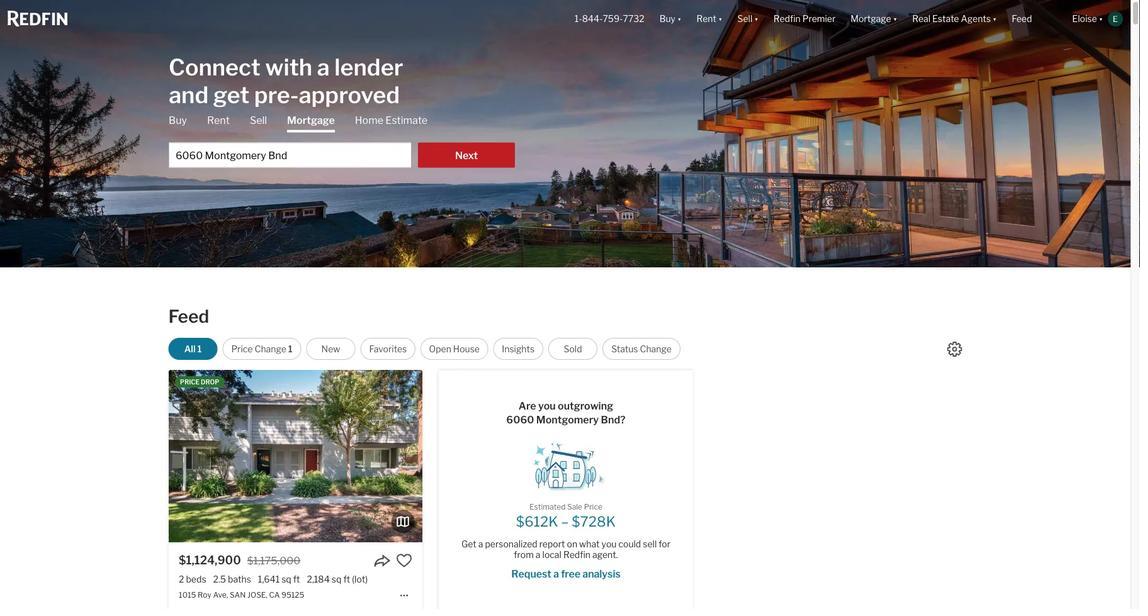 Task type: vqa. For each thing, say whether or not it's contained in the screenshot.
Median Days on Market Days
no



Task type: locate. For each thing, give the bounding box(es) containing it.
▾ inside real estate agents ▾ link
[[993, 13, 997, 24]]

1 horizontal spatial ft
[[344, 575, 350, 585]]

1 vertical spatial buy
[[169, 114, 187, 127]]

New radio
[[307, 338, 356, 360]]

1 right the all
[[197, 344, 202, 355]]

sell
[[643, 539, 657, 550]]

1 horizontal spatial mortgage
[[851, 13, 892, 24]]

▾ for mortgage ▾
[[894, 13, 898, 24]]

change right status
[[640, 344, 672, 355]]

1 horizontal spatial feed
[[1013, 13, 1033, 24]]

buy for buy ▾
[[660, 13, 676, 24]]

rent ▾
[[697, 13, 723, 24]]

redfin down on
[[564, 550, 591, 561]]

1 change from the left
[[255, 344, 287, 355]]

mortgage
[[851, 13, 892, 24], [287, 114, 335, 127]]

mortgage left real
[[851, 13, 892, 24]]

ft up the 95125
[[293, 575, 300, 585]]

feed right agents
[[1013, 13, 1033, 24]]

3 ▾ from the left
[[755, 13, 759, 24]]

1 sq from the left
[[282, 575, 292, 585]]

0 horizontal spatial ft
[[293, 575, 300, 585]]

rent down the get
[[207, 114, 230, 127]]

▾ left real
[[894, 13, 898, 24]]

1 horizontal spatial sq
[[332, 575, 342, 585]]

mortgage up city, county, zip search field
[[287, 114, 335, 127]]

next
[[455, 150, 478, 162]]

approved
[[299, 81, 400, 109]]

2.5 baths
[[213, 575, 251, 585]]

▾ left user photo
[[1100, 13, 1104, 24]]

new
[[322, 344, 340, 355]]

1 horizontal spatial you
[[602, 539, 617, 550]]

0 vertical spatial price
[[231, 344, 253, 355]]

get
[[462, 539, 477, 550]]

a left local in the left of the page
[[536, 550, 541, 561]]

▾ for sell ▾
[[755, 13, 759, 24]]

0 horizontal spatial mortgage
[[287, 114, 335, 127]]

▾ left rent ▾
[[678, 13, 682, 24]]

All radio
[[169, 338, 218, 360]]

1 inside all radio
[[197, 344, 202, 355]]

redfin premier
[[774, 13, 836, 24]]

0 horizontal spatial sell
[[250, 114, 267, 127]]

rent link
[[207, 114, 230, 128]]

1 vertical spatial rent
[[207, 114, 230, 127]]

▾ for rent ▾
[[719, 13, 723, 24]]

a
[[317, 53, 330, 81], [479, 539, 483, 550], [536, 550, 541, 561], [554, 568, 559, 581]]

buy right 7732
[[660, 13, 676, 24]]

buy down and in the top left of the page
[[169, 114, 187, 127]]

Insights radio
[[493, 338, 544, 360]]

1 horizontal spatial rent
[[697, 13, 717, 24]]

estate
[[933, 13, 960, 24]]

1015 roy ave, san jose, ca 95125
[[179, 591, 305, 600]]

feed button
[[1005, 0, 1065, 38]]

tab list containing buy
[[169, 114, 515, 168]]

redfin inside get a personalized report on what you could sell for from a local redfin agent.
[[564, 550, 591, 561]]

0 vertical spatial you
[[539, 400, 556, 412]]

1 horizontal spatial price
[[584, 503, 603, 512]]

Status Change radio
[[603, 338, 681, 360]]

redfin inside button
[[774, 13, 801, 24]]

favorite button image
[[396, 553, 413, 570]]

0 horizontal spatial buy
[[169, 114, 187, 127]]

▾ inside sell ▾ dropdown button
[[755, 13, 759, 24]]

1 horizontal spatial sell
[[738, 13, 753, 24]]

tab list
[[169, 114, 515, 168]]

feed up the all
[[169, 306, 209, 328]]

next button
[[418, 143, 515, 168]]

sq for 1,641
[[282, 575, 292, 585]]

1 ▾ from the left
[[678, 13, 682, 24]]

sell link
[[250, 114, 267, 128]]

0 horizontal spatial price
[[231, 344, 253, 355]]

buy ▾ button
[[652, 0, 689, 38]]

1 inside price change radio
[[288, 344, 293, 355]]

sell for sell ▾
[[738, 13, 753, 24]]

feed
[[1013, 13, 1033, 24], [169, 306, 209, 328]]

▾ right agents
[[993, 13, 997, 24]]

0 horizontal spatial change
[[255, 344, 287, 355]]

redfin left premier
[[774, 13, 801, 24]]

real estate agents ▾ button
[[905, 0, 1005, 38]]

ft for 2,184 sq ft (lot)
[[344, 575, 350, 585]]

1 vertical spatial redfin
[[564, 550, 591, 561]]

▾ inside mortgage ▾ dropdown button
[[894, 13, 898, 24]]

and
[[169, 81, 209, 109]]

price right 'all 1'
[[231, 344, 253, 355]]

0 vertical spatial redfin
[[774, 13, 801, 24]]

analysis
[[583, 568, 621, 581]]

rent for rent ▾
[[697, 13, 717, 24]]

1 horizontal spatial 1
[[288, 344, 293, 355]]

–
[[561, 514, 569, 531]]

rent inside dropdown button
[[697, 13, 717, 24]]

photo of 1015 roy ave, san jose, ca 95125 image
[[169, 370, 423, 543], [423, 370, 677, 543]]

change left new
[[255, 344, 287, 355]]

2,184 sq ft (lot)
[[307, 575, 368, 585]]

$728k
[[572, 514, 616, 531]]

all 1
[[184, 344, 202, 355]]

real estate agents ▾
[[913, 13, 997, 24]]

0 horizontal spatial rent
[[207, 114, 230, 127]]

mortgage ▾
[[851, 13, 898, 24]]

0 horizontal spatial sq
[[282, 575, 292, 585]]

0 horizontal spatial you
[[539, 400, 556, 412]]

sq
[[282, 575, 292, 585], [332, 575, 342, 585]]

house
[[453, 344, 480, 355]]

rent right buy ▾
[[697, 13, 717, 24]]

2 1 from the left
[[288, 344, 293, 355]]

a inside "connect with a lender and get pre-approved"
[[317, 53, 330, 81]]

mortgage ▾ button
[[851, 0, 898, 38]]

from
[[514, 550, 534, 561]]

ft left (lot)
[[344, 575, 350, 585]]

0 vertical spatial rent
[[697, 13, 717, 24]]

price drop
[[180, 379, 219, 386]]

1 vertical spatial sell
[[250, 114, 267, 127]]

you inside are you outgrowing 6060 montgomery bnd?
[[539, 400, 556, 412]]

0 vertical spatial buy
[[660, 13, 676, 24]]

1 vertical spatial price
[[584, 503, 603, 512]]

price
[[180, 379, 200, 386]]

price up the $728k
[[584, 503, 603, 512]]

a right with
[[317, 53, 330, 81]]

sale
[[568, 503, 583, 512]]

you up agent.
[[602, 539, 617, 550]]

option group
[[169, 338, 681, 360]]

1 vertical spatial feed
[[169, 306, 209, 328]]

1 horizontal spatial redfin
[[774, 13, 801, 24]]

0 vertical spatial sell
[[738, 13, 753, 24]]

sell inside dropdown button
[[738, 13, 753, 24]]

4 ▾ from the left
[[894, 13, 898, 24]]

2 ▾ from the left
[[719, 13, 723, 24]]

redfin premier button
[[766, 0, 844, 38]]

rent
[[697, 13, 717, 24], [207, 114, 230, 127]]

lender
[[335, 53, 403, 81]]

0 vertical spatial mortgage
[[851, 13, 892, 24]]

a left free
[[554, 568, 559, 581]]

sell ▾
[[738, 13, 759, 24]]

rent for rent
[[207, 114, 230, 127]]

1
[[197, 344, 202, 355], [288, 344, 293, 355]]

home estimate link
[[355, 114, 428, 128]]

▾ inside rent ▾ dropdown button
[[719, 13, 723, 24]]

2 sq from the left
[[332, 575, 342, 585]]

sell right rent ▾
[[738, 13, 753, 24]]

ft for 1,641 sq ft
[[293, 575, 300, 585]]

report
[[540, 539, 565, 550]]

sell for sell
[[250, 114, 267, 127]]

1 vertical spatial mortgage
[[287, 114, 335, 127]]

1 1 from the left
[[197, 344, 202, 355]]

sq right 2,184 at the left bottom
[[332, 575, 342, 585]]

buy ▾
[[660, 13, 682, 24]]

change
[[255, 344, 287, 355], [640, 344, 672, 355]]

buy
[[660, 13, 676, 24], [169, 114, 187, 127]]

▾ left sell ▾
[[719, 13, 723, 24]]

1 horizontal spatial change
[[640, 344, 672, 355]]

Favorites radio
[[361, 338, 416, 360]]

1-844-759-7732 link
[[575, 13, 645, 24]]

sell down pre-
[[250, 114, 267, 127]]

▾ right rent ▾
[[755, 13, 759, 24]]

2 ft from the left
[[344, 575, 350, 585]]

6 ▾ from the left
[[1100, 13, 1104, 24]]

beds
[[186, 575, 206, 585]]

0 horizontal spatial feed
[[169, 306, 209, 328]]

2 change from the left
[[640, 344, 672, 355]]

1 left new
[[288, 344, 293, 355]]

mortgage inside dropdown button
[[851, 13, 892, 24]]

5 ▾ from the left
[[993, 13, 997, 24]]

estimated
[[530, 503, 566, 512]]

0 horizontal spatial redfin
[[564, 550, 591, 561]]

0 horizontal spatial 1
[[197, 344, 202, 355]]

mortgage link
[[287, 114, 335, 133]]

buy inside tab list
[[169, 114, 187, 127]]

▾ inside buy ▾ dropdown button
[[678, 13, 682, 24]]

1 vertical spatial you
[[602, 539, 617, 550]]

you inside get a personalized report on what you could sell for from a local redfin agent.
[[602, 539, 617, 550]]

ft
[[293, 575, 300, 585], [344, 575, 350, 585]]

mortgage ▾ button
[[844, 0, 905, 38]]

1 ft from the left
[[293, 575, 300, 585]]

connect with a lender and get pre-approved
[[169, 53, 403, 109]]

you right the are
[[539, 400, 556, 412]]

sq up the 95125
[[282, 575, 292, 585]]

0 vertical spatial feed
[[1013, 13, 1033, 24]]

buy inside dropdown button
[[660, 13, 676, 24]]

1 horizontal spatial buy
[[660, 13, 676, 24]]



Task type: describe. For each thing, give the bounding box(es) containing it.
eloise
[[1073, 13, 1098, 24]]

get a personalized report on what you could sell for from a local redfin agent.
[[462, 539, 671, 561]]

a inside button
[[554, 568, 559, 581]]

Sold radio
[[549, 338, 598, 360]]

ca
[[269, 591, 280, 600]]

get
[[213, 81, 250, 109]]

price change 1
[[231, 344, 293, 355]]

ave,
[[213, 591, 228, 600]]

95125
[[282, 591, 305, 600]]

1015
[[179, 591, 196, 600]]

are you outgrowing 6060 montgomery bnd?
[[507, 400, 626, 426]]

real
[[913, 13, 931, 24]]

a right get
[[479, 539, 483, 550]]

insights
[[502, 344, 535, 355]]

home
[[355, 114, 384, 127]]

an image of a house image
[[526, 437, 607, 492]]

with
[[265, 53, 313, 81]]

price inside estimated sale price $612k – $728k
[[584, 503, 603, 512]]

request a free analysis button
[[496, 561, 637, 587]]

estimate
[[386, 114, 428, 127]]

all
[[184, 344, 196, 355]]

user photo image
[[1109, 11, 1124, 26]]

rent ▾ button
[[689, 0, 730, 38]]

6060
[[507, 414, 534, 426]]

option group containing all
[[169, 338, 681, 360]]

mortgage for mortgage
[[287, 114, 335, 127]]

1-
[[575, 13, 582, 24]]

2,184
[[307, 575, 330, 585]]

agent.
[[593, 550, 618, 561]]

are
[[519, 400, 536, 412]]

estimated sale price $612k – $728k
[[516, 503, 616, 531]]

sell ▾ button
[[730, 0, 766, 38]]

2.5
[[213, 575, 226, 585]]

sell ▾ button
[[738, 0, 759, 38]]

▾ for buy ▾
[[678, 13, 682, 24]]

favorite button checkbox
[[396, 553, 413, 570]]

change for price
[[255, 344, 287, 355]]

(lot)
[[352, 575, 368, 585]]

roy
[[198, 591, 212, 600]]

1 photo of 1015 roy ave, san jose, ca 95125 image from the left
[[169, 370, 423, 543]]

drop
[[201, 379, 219, 386]]

eloise ▾
[[1073, 13, 1104, 24]]

local
[[543, 550, 562, 561]]

outgrowing
[[558, 400, 614, 412]]

personalized
[[485, 539, 538, 550]]

bnd?
[[601, 414, 626, 426]]

open
[[429, 344, 452, 355]]

pre-
[[254, 81, 299, 109]]

real estate agents ▾ link
[[913, 0, 997, 38]]

favorites
[[369, 344, 407, 355]]

change for status
[[640, 344, 672, 355]]

request
[[512, 568, 552, 581]]

price inside price change radio
[[231, 344, 253, 355]]

status change
[[612, 344, 672, 355]]

home estimate
[[355, 114, 428, 127]]

for
[[659, 539, 671, 550]]

montgomery
[[537, 414, 599, 426]]

agents
[[962, 13, 991, 24]]

rent ▾ button
[[697, 0, 723, 38]]

1-844-759-7732
[[575, 13, 645, 24]]

2
[[179, 575, 184, 585]]

7732
[[623, 13, 645, 24]]

free
[[561, 568, 581, 581]]

844-
[[582, 13, 603, 24]]

buy for buy
[[169, 114, 187, 127]]

Open House radio
[[421, 338, 488, 360]]

buy link
[[169, 114, 187, 128]]

$1,124,900 $1,175,000
[[179, 554, 301, 568]]

on
[[567, 539, 578, 550]]

premier
[[803, 13, 836, 24]]

759-
[[603, 13, 623, 24]]

san
[[230, 591, 246, 600]]

what
[[580, 539, 600, 550]]

City, County, ZIP search field
[[169, 143, 411, 168]]

open house
[[429, 344, 480, 355]]

1,641 sq ft
[[258, 575, 300, 585]]

$1,175,000
[[247, 555, 301, 567]]

buy ▾ button
[[660, 0, 682, 38]]

2 beds
[[179, 575, 206, 585]]

$1,124,900
[[179, 554, 241, 568]]

▾ for eloise ▾
[[1100, 13, 1104, 24]]

jose,
[[248, 591, 268, 600]]

sq for 2,184
[[332, 575, 342, 585]]

$612k
[[516, 514, 558, 531]]

connect
[[169, 53, 261, 81]]

sold
[[564, 344, 582, 355]]

baths
[[228, 575, 251, 585]]

mortgage for mortgage ▾
[[851, 13, 892, 24]]

feed inside button
[[1013, 13, 1033, 24]]

2 photo of 1015 roy ave, san jose, ca 95125 image from the left
[[423, 370, 677, 543]]

request a free analysis
[[512, 568, 621, 581]]

Price Change radio
[[223, 338, 301, 360]]

1,641
[[258, 575, 280, 585]]



